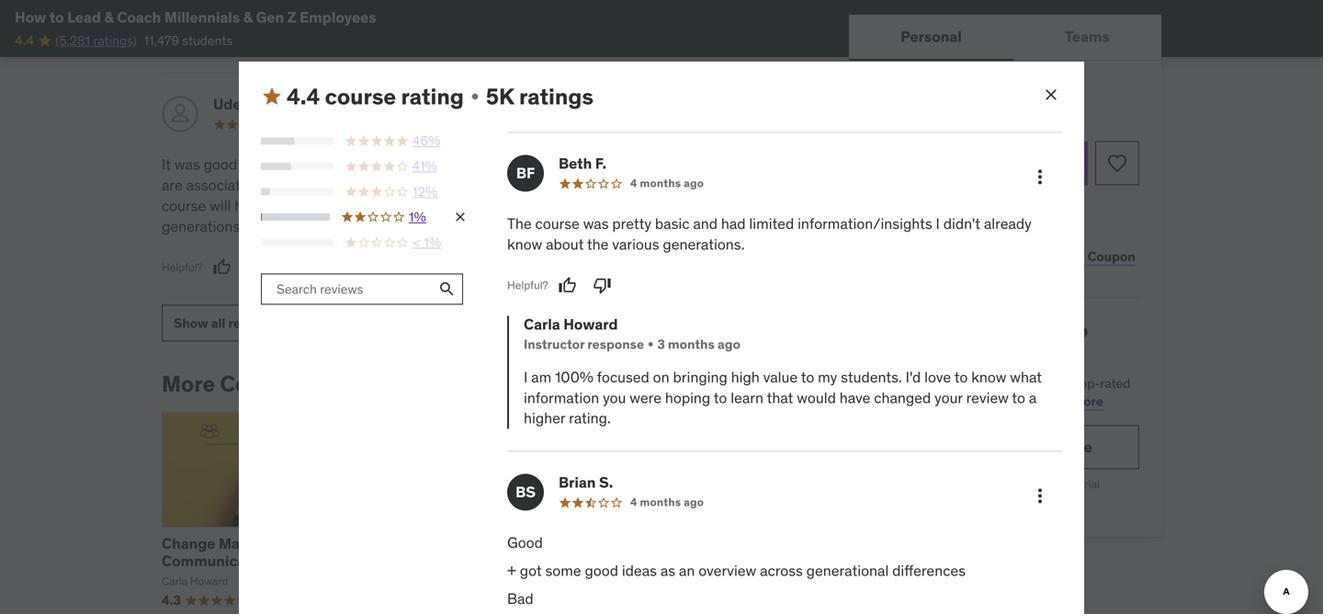 Task type: vqa. For each thing, say whether or not it's contained in the screenshot.
the overview
yes



Task type: locate. For each thing, give the bounding box(es) containing it.
reviews
[[228, 315, 276, 331]]

management up +
[[438, 534, 530, 553]]

2 vertical spatial me
[[267, 196, 287, 215]]

close modal image
[[1043, 85, 1061, 104]]

xsmall image left 5k
[[468, 89, 483, 104]]

0 horizontal spatial 4.4
[[15, 32, 34, 49]]

2 horizontal spatial course
[[536, 214, 580, 233]]

1% inside button
[[409, 209, 427, 225]]

public
[[695, 534, 740, 553]]

howard up response
[[564, 315, 618, 334]]

more
[[1072, 393, 1104, 409]]

1 vertical spatial personal
[[950, 393, 1001, 409]]

and up 'generations.'
[[694, 214, 718, 233]]

course
[[325, 83, 396, 110], [162, 196, 206, 215], [536, 214, 580, 233]]

various
[[613, 235, 660, 254]]

with up the forward.
[[322, 196, 350, 215]]

lead
[[67, 8, 101, 27]]

1 vertical spatial 4 months ago
[[631, 495, 704, 509]]

ago up high
[[718, 336, 741, 353]]

howard
[[564, 315, 618, 334], [190, 574, 228, 589], [629, 574, 667, 589]]

change left stick in the left of the page
[[203, 569, 257, 588]]

months inside carla howard instructor response • 3 months ago
[[668, 336, 715, 353]]

0 vertical spatial that
[[423, 155, 449, 174]]

teams
[[1066, 27, 1111, 46]]

4 down because
[[631, 176, 638, 190]]

were
[[630, 388, 662, 407]]

1 horizontal spatial how
[[281, 552, 312, 570]]

course for 4.4
[[325, 83, 396, 110]]

1 horizontal spatial it
[[678, 155, 687, 174]]

hear
[[258, 155, 287, 174]]

0 horizontal spatial know
[[508, 235, 543, 254]]

2 vertical spatial helpful?
[[508, 278, 548, 292]]

1 vertical spatial that
[[767, 388, 794, 407]]

1% right <
[[424, 234, 442, 251]]

months for f.
[[640, 176, 682, 190]]

to
[[49, 8, 64, 27], [241, 155, 254, 174], [961, 320, 979, 343], [801, 368, 815, 386], [955, 368, 968, 386], [714, 388, 728, 407], [1013, 388, 1026, 407], [315, 552, 330, 570]]

courses
[[220, 370, 306, 398]]

1 vertical spatial 1%
[[424, 234, 442, 251]]

0 vertical spatial a
[[567, 176, 575, 194]]

meaningful
[[567, 196, 641, 215]]

ago for s.
[[684, 495, 704, 509]]

< 1% button
[[261, 233, 468, 252]]

change up make
[[162, 534, 216, 553]]

ago
[[675, 117, 695, 131], [684, 176, 704, 190], [718, 336, 741, 353], [684, 495, 704, 509]]

generational
[[807, 561, 889, 580]]

1 horizontal spatial a
[[567, 176, 575, 194]]

change
[[162, 534, 216, 553], [381, 534, 435, 553], [203, 569, 257, 588]]

0 vertical spatial help
[[701, 176, 730, 194]]

mark review by udemy user as helpful image
[[213, 258, 231, 276]]

1 vertical spatial know
[[972, 368, 1007, 386]]

i left day
[[936, 214, 940, 233]]

an
[[679, 561, 695, 580]]

me up 'moving'
[[267, 196, 287, 215]]

help down equips
[[701, 176, 730, 194]]

plus
[[965, 375, 989, 391]]

& inside improve your public speaking & presentation skills!!
[[671, 552, 680, 570]]

management up stick in the left of the page
[[219, 534, 311, 553]]

that inside i am 100% focused on bringing high value to my students. i'd love to know what information you were hoping to learn that would have changed your review to a higher rating.
[[767, 388, 794, 407]]

1 vertical spatial the
[[587, 235, 609, 254]]

and inside change management for executives. people leaders. and pm's
[[381, 569, 408, 588]]

help up 'moving'
[[235, 196, 263, 215]]

1% up <
[[409, 209, 427, 225]]

1 vertical spatial i
[[524, 368, 528, 386]]

1 vertical spatial how
[[281, 552, 312, 570]]

improve your public speaking & presentation skills!! link
[[601, 534, 789, 588]]

1 management from the left
[[219, 534, 311, 553]]

a down match
[[567, 176, 575, 194]]

by
[[311, 370, 336, 398]]

1% inside button
[[424, 234, 442, 251]]

ago for f.
[[684, 176, 704, 190]]

medium image
[[261, 86, 283, 108]]

my
[[818, 368, 838, 386]]

1 vertical spatial was
[[584, 214, 609, 233]]

and down because
[[646, 176, 670, 194]]

2 horizontal spatial howard
[[629, 574, 667, 589]]

1 vertical spatial 4
[[631, 495, 638, 509]]

0 horizontal spatial the
[[290, 155, 311, 174]]

1 4 months ago from the top
[[631, 176, 704, 190]]

good inside a good match it is because it equips me in managing a new team and this help me in creating a meaningful working relationship with them.
[[511, 155, 545, 174]]

personal button
[[850, 15, 1014, 59]]

generation.
[[327, 176, 402, 194]]

to down "what"
[[1013, 388, 1026, 407]]

xsmall image
[[468, 89, 483, 104], [453, 210, 468, 224]]

4 months ago up your
[[631, 495, 704, 509]]

1 horizontal spatial 4.4
[[287, 83, 320, 110]]

0 vertical spatial personal
[[901, 27, 962, 46]]

4.3
[[162, 592, 181, 609]]

this up working
[[673, 176, 698, 194]]

1 horizontal spatial this
[[895, 375, 917, 391]]

and left pm's
[[381, 569, 408, 588]]

ago up your
[[684, 495, 704, 509]]

all
[[211, 315, 226, 331]]

how left lead
[[15, 8, 46, 27]]

know down the
[[508, 235, 543, 254]]

1 horizontal spatial carla howard
[[601, 574, 667, 589]]

0 horizontal spatial course
[[162, 196, 206, 215]]

1 horizontal spatial management
[[438, 534, 530, 553]]

1 vertical spatial in
[[757, 176, 769, 194]]

1 horizontal spatial that
[[767, 388, 794, 407]]

course inside it was good to hear the facts and myths that are associated with each generation.  this course will help me deal with many different generations moving forward.
[[162, 196, 206, 215]]

additional actions for review by brian s. image
[[1030, 485, 1052, 507]]

2 horizontal spatial a
[[1030, 388, 1037, 407]]

am
[[532, 368, 552, 386]]

2 4 from the top
[[631, 495, 638, 509]]

0 vertical spatial was
[[175, 155, 200, 174]]

helpful? for it was good to hear the facts and myths that are associated with each generation.  this course will help me deal with many different generations moving forward.
[[162, 260, 203, 274]]

months right 2
[[631, 117, 672, 131]]

change management for executives. people leaders. and pm's
[[381, 534, 576, 588]]

1 horizontal spatial help
[[701, 176, 730, 194]]

to right stick in the left of the page
[[315, 552, 330, 570]]

change up pm's
[[381, 534, 435, 553]]

4.4 right "medium" image
[[287, 83, 320, 110]]

for inside change management for executives. people leaders. and pm's
[[534, 534, 554, 553]]

good up associated
[[204, 155, 237, 174]]

months for t.
[[631, 117, 672, 131]]

creating
[[498, 196, 552, 215]]

4
[[631, 176, 638, 190], [631, 495, 638, 509]]

carla up instructor on the bottom left of page
[[524, 315, 561, 334]]

howard down speaking
[[629, 574, 667, 589]]

instructor
[[524, 336, 585, 353]]

show all reviews
[[174, 315, 276, 331]]

moving
[[244, 217, 292, 236]]

your
[[935, 388, 963, 407]]

good
[[204, 155, 237, 174], [511, 155, 545, 174], [585, 561, 619, 580]]

0 vertical spatial this
[[673, 176, 698, 194]]

apply coupon button
[[1046, 238, 1140, 275]]

30-day money-back guarantee full lifetime access apply coupon
[[927, 201, 1136, 265]]

0 horizontal spatial howard
[[190, 574, 228, 589]]

carla down speaking
[[601, 574, 626, 589]]

because
[[619, 155, 675, 174]]

1 vertical spatial a
[[556, 196, 564, 215]]

0 vertical spatial 1%
[[409, 209, 427, 225]]

carla inside carla howard instructor response • 3 months ago
[[524, 315, 561, 334]]

the course was pretty basic and had limited information/insights i didn't already know about the various generations.
[[508, 214, 1032, 254]]

mark review by beth f. as unhelpful image
[[594, 276, 612, 295]]

0 horizontal spatial carla
[[162, 574, 188, 589]]

4 months ago up working
[[631, 176, 704, 190]]

of
[[1041, 375, 1052, 391]]

course for the
[[536, 214, 580, 233]]

help inside a good match it is because it equips me in managing a new team and this help me in creating a meaningful working relationship with them.
[[701, 176, 730, 194]]

4.4 left the '(5,281' in the top left of the page
[[15, 32, 34, 49]]

howard down communication:
[[190, 574, 228, 589]]

i inside i am 100% focused on bringing high value to my students. i'd love to know what information you were hoping to learn that would have changed your review to a higher rating.
[[524, 368, 528, 386]]

this
[[673, 176, 698, 194], [895, 375, 917, 391]]

4.4 for 4.4 course rating
[[287, 83, 320, 110]]

1 horizontal spatial was
[[584, 214, 609, 233]]

0 horizontal spatial this
[[673, 176, 698, 194]]

different
[[393, 196, 448, 215]]

1 vertical spatial helpful?
[[162, 260, 203, 274]]

xsmall image inside 1% button
[[453, 210, 468, 224]]

know up review
[[972, 368, 1007, 386]]

howard for improve your public speaking & presentation skills!!
[[629, 574, 667, 589]]

in
[[762, 155, 774, 174], [757, 176, 769, 194]]

0 horizontal spatial i
[[524, 368, 528, 386]]

tab list
[[850, 15, 1162, 61]]

0 vertical spatial i
[[936, 214, 940, 233]]

helpful? for the course was pretty basic and had limited information/insights i didn't already know about the various generations.
[[508, 278, 548, 292]]

management inside change management for executives. people leaders. and pm's
[[438, 534, 530, 553]]

it left equips
[[678, 155, 687, 174]]

0 vertical spatial 4
[[631, 176, 638, 190]]

0 horizontal spatial carla howard
[[162, 574, 228, 589]]

tab list containing personal
[[850, 15, 1162, 61]]

management
[[219, 534, 311, 553], [438, 534, 530, 553]]

0 vertical spatial 4.4
[[15, 32, 34, 49]]

carla up 4.3
[[162, 574, 188, 589]]

course inside the course was pretty basic and had limited information/insights i didn't already know about the various generations.
[[536, 214, 580, 233]]

this up courses,
[[895, 375, 917, 391]]

carla howard up 4.3
[[162, 574, 228, 589]]

the
[[290, 155, 311, 174], [587, 235, 609, 254]]

0 horizontal spatial good
[[204, 155, 237, 174]]

agnes
[[550, 95, 594, 114]]

good + got some good ideas as an overview across generational differences bad
[[508, 533, 966, 608]]

0 vertical spatial the
[[290, 155, 311, 174]]

for up got
[[534, 534, 554, 553]]

user
[[266, 95, 298, 114]]

starting at $16.58 per month after trial cancel anytime
[[911, 477, 1100, 514]]

change inside change management for executives. people leaders. and pm's
[[381, 534, 435, 553]]

course up about
[[536, 214, 580, 233]]

1 horizontal spatial good
[[511, 155, 545, 174]]

management inside change management communication: how to make change stick
[[219, 534, 311, 553]]

carla howard down speaking
[[601, 574, 667, 589]]

0 vertical spatial how
[[15, 8, 46, 27]]

11,000+
[[992, 375, 1037, 391]]

mark review by beth f. as helpful image
[[559, 276, 577, 295]]

2 vertical spatial personal
[[943, 438, 1004, 456]]

0 horizontal spatial help
[[235, 196, 263, 215]]

z
[[287, 8, 297, 27]]

months up your
[[640, 495, 682, 509]]

with down hear
[[261, 176, 289, 194]]

1 4 from the top
[[631, 176, 638, 190]]

a up them.
[[556, 196, 564, 215]]

me
[[738, 155, 759, 174], [733, 176, 754, 194], [267, 196, 287, 215]]

0 horizontal spatial &
[[104, 8, 114, 27]]

4.4 for 4.4
[[15, 32, 34, 49]]

about
[[546, 235, 584, 254]]

1 horizontal spatial know
[[972, 368, 1007, 386]]

skills!!
[[601, 569, 648, 588]]

change management communication: how to make change stick
[[162, 534, 330, 588]]

1 horizontal spatial for
[[1042, 438, 1062, 456]]

gen
[[256, 8, 284, 27]]

management for executives.
[[438, 534, 530, 553]]

me right equips
[[738, 155, 759, 174]]

was
[[175, 155, 200, 174], [584, 214, 609, 233]]

to right love
[[955, 368, 968, 386]]

carla for change management communication: how to make change stick
[[162, 574, 188, 589]]

4 up improve
[[631, 495, 638, 509]]

1 horizontal spatial howard
[[564, 315, 618, 334]]

is
[[605, 155, 616, 174]]

course up 46% button
[[325, 83, 396, 110]]

love
[[925, 368, 952, 386]]

mark review by joy l. as helpful image
[[213, 19, 231, 37]]

•
[[648, 336, 654, 353]]

how inside change management communication: how to make change stick
[[281, 552, 312, 570]]

4.4 course rating
[[287, 83, 464, 110]]

day
[[946, 201, 965, 215]]

good left ideas
[[585, 561, 619, 580]]

know inside the course was pretty basic and had limited information/insights i didn't already know about the various generations.
[[508, 235, 543, 254]]

deal
[[291, 196, 319, 215]]

it was good to hear the facts and myths that are associated with each generation.  this course will help me deal with many different generations moving forward.
[[162, 155, 449, 236]]

was right it
[[175, 155, 200, 174]]

months down because
[[640, 176, 682, 190]]

1 vertical spatial 4.4
[[287, 83, 320, 110]]

me up relationship
[[733, 176, 754, 194]]

the up each
[[290, 155, 311, 174]]

ago up equips
[[675, 117, 695, 131]]

t.
[[597, 95, 608, 114]]

wishlist image
[[1107, 152, 1129, 174]]

months right 3
[[668, 336, 715, 353]]

0 horizontal spatial it
[[593, 155, 602, 174]]

to left hear
[[241, 155, 254, 174]]

1 vertical spatial for
[[534, 534, 554, 553]]

0 vertical spatial 4 months ago
[[631, 176, 704, 190]]

hoping
[[666, 388, 711, 407]]

with down creating
[[498, 217, 526, 236]]

i left am
[[524, 368, 528, 386]]

2 horizontal spatial good
[[585, 561, 619, 580]]

would
[[797, 388, 836, 407]]

2 vertical spatial a
[[1030, 388, 1037, 407]]

the right about
[[587, 235, 609, 254]]

0 vertical spatial know
[[508, 235, 543, 254]]

dialog
[[239, 61, 1085, 614]]

0 horizontal spatial that
[[423, 155, 449, 174]]

a left of
[[1030, 388, 1037, 407]]

1 vertical spatial this
[[895, 375, 917, 391]]

with down course,
[[923, 393, 947, 409]]

2 carla howard from the left
[[601, 574, 667, 589]]

s.
[[599, 473, 613, 492]]

was left "pretty"
[[584, 214, 609, 233]]

5k
[[486, 83, 515, 110]]

how right communication:
[[281, 552, 312, 570]]

course down are
[[162, 196, 206, 215]]

the inside it was good to hear the facts and myths that are associated with each generation.  this course will help me deal with many different generations moving forward.
[[290, 155, 311, 174]]

that
[[423, 155, 449, 174], [767, 388, 794, 407]]

that down 46%
[[423, 155, 449, 174]]

good up managing
[[511, 155, 545, 174]]

1 horizontal spatial carla
[[524, 315, 561, 334]]

and
[[351, 155, 376, 174], [646, 176, 670, 194], [694, 214, 718, 233], [381, 569, 408, 588]]

2 4 months ago from the top
[[631, 495, 704, 509]]

carla howard for skills!!
[[601, 574, 667, 589]]

0 vertical spatial me
[[738, 155, 759, 174]]

it left is
[[593, 155, 602, 174]]

11,479 students
[[144, 32, 233, 49]]

2
[[622, 117, 628, 131]]

change for and
[[381, 534, 435, 553]]

learn
[[1035, 393, 1069, 409]]

ago for t.
[[675, 117, 695, 131]]

0 horizontal spatial for
[[534, 534, 554, 553]]

1 horizontal spatial i
[[936, 214, 940, 233]]

0 horizontal spatial management
[[219, 534, 311, 553]]

0 horizontal spatial a
[[556, 196, 564, 215]]

to left udemy's
[[961, 320, 979, 343]]

1 vertical spatial xsmall image
[[453, 210, 468, 224]]

4 months ago for beth f.
[[631, 176, 704, 190]]

0 horizontal spatial was
[[175, 155, 200, 174]]

good inside it was good to hear the facts and myths that are associated with each generation.  this course will help me deal with many different generations moving forward.
[[204, 155, 237, 174]]

xsmall image right different
[[453, 210, 468, 224]]

mark review by joy l. as unhelpful image
[[248, 19, 266, 37]]

that down value
[[767, 388, 794, 407]]

starting
[[911, 477, 951, 491]]

1 vertical spatial help
[[235, 196, 263, 215]]

across
[[760, 561, 803, 580]]

1 horizontal spatial course
[[325, 83, 396, 110]]

and up generation.
[[351, 155, 376, 174]]

2 horizontal spatial &
[[671, 552, 680, 570]]

for left free
[[1042, 438, 1062, 456]]

0 vertical spatial for
[[1042, 438, 1062, 456]]

coach
[[117, 8, 161, 27]]

change management for executives. people leaders. and pm's link
[[381, 534, 579, 588]]

1 carla howard from the left
[[162, 574, 228, 589]]

ago down equips
[[684, 176, 704, 190]]

helpful? inside dialog
[[508, 278, 548, 292]]

1 horizontal spatial the
[[587, 235, 609, 254]]

1 vertical spatial me
[[733, 176, 754, 194]]

2 management from the left
[[438, 534, 530, 553]]

help inside it was good to hear the facts and myths that are associated with each generation.  this course will help me deal with many different generations moving forward.
[[235, 196, 263, 215]]

0 horizontal spatial how
[[15, 8, 46, 27]]

2 horizontal spatial carla
[[601, 574, 626, 589]]



Task type: describe. For each thing, give the bounding box(es) containing it.
2 it from the left
[[678, 155, 687, 174]]

howard for change management communication: how to make change stick
[[190, 574, 228, 589]]

a
[[498, 155, 507, 174]]

udemy's
[[983, 320, 1056, 343]]

the inside the course was pretty basic and had limited information/insights i didn't already know about the various generations.
[[587, 235, 609, 254]]

<
[[413, 234, 421, 251]]

some
[[546, 561, 582, 580]]

plan.
[[1004, 393, 1032, 409]]

bringing
[[673, 368, 728, 386]]

submit search image
[[438, 280, 456, 298]]

full
[[957, 223, 974, 238]]

associated
[[186, 176, 257, 194]]

additional actions for review by beth f. image
[[1030, 166, 1052, 188]]

information/insights
[[798, 214, 933, 233]]

know inside i am 100% focused on bringing high value to my students. i'd love to know what information you were hoping to learn that would have changed your review to a higher rating.
[[972, 368, 1007, 386]]

managing
[[498, 176, 563, 194]]

that inside it was good to hear the facts and myths that are associated with each generation.  this course will help me deal with many different generations moving forward.
[[423, 155, 449, 174]]

0 vertical spatial in
[[762, 155, 774, 174]]

bad
[[508, 589, 534, 608]]

mark review by udemy user as unhelpful image
[[248, 258, 266, 276]]

pm's
[[411, 569, 445, 588]]

personal inside button
[[901, 27, 962, 46]]

subscribe
[[872, 320, 958, 343]]

working
[[644, 196, 697, 215]]

4 months ago for brian s.
[[631, 495, 704, 509]]

carla for improve your public speaking & presentation skills!!
[[601, 574, 626, 589]]

presentation
[[683, 552, 774, 570]]

overview
[[699, 561, 757, 580]]

to left learn
[[714, 388, 728, 407]]

0 vertical spatial helpful?
[[162, 20, 203, 35]]

on
[[653, 368, 670, 386]]

show all reviews button
[[162, 305, 288, 342]]

5k ratings
[[486, 83, 594, 110]]

i am 100% focused on bringing high value to my students. i'd love to know what information you were hoping to learn that would have changed your review to a higher rating.
[[524, 368, 1043, 428]]

team
[[609, 176, 642, 194]]

limited
[[750, 214, 795, 233]]

to left lead
[[49, 8, 64, 27]]

didn't
[[944, 214, 981, 233]]

0 vertical spatial xsmall image
[[468, 89, 483, 104]]

i inside the course was pretty basic and had limited information/insights i didn't already know about the various generations.
[[936, 214, 940, 233]]

with inside a good match it is because it equips me in managing a new team and this help me in creating a meaningful working relationship with them.
[[498, 217, 526, 236]]

basic
[[655, 214, 690, 233]]

carla howard for change
[[162, 574, 228, 589]]

< 1%
[[413, 234, 442, 251]]

improve your public speaking & presentation skills!!
[[601, 534, 774, 588]]

this inside get this course, plus 11,000+ of our top-rated courses, with personal plan.
[[895, 375, 917, 391]]

ratings)
[[93, 32, 137, 49]]

bs
[[516, 483, 536, 502]]

new
[[578, 176, 605, 194]]

to left the my
[[801, 368, 815, 386]]

per
[[1002, 477, 1019, 491]]

dialog containing 4.4 course rating
[[239, 61, 1085, 614]]

i'd
[[906, 368, 921, 386]]

to inside it was good to hear the facts and myths that are associated with each generation.  this course will help me deal with many different generations moving forward.
[[241, 155, 254, 174]]

get
[[872, 375, 893, 391]]

learn more
[[1035, 393, 1104, 409]]

f.
[[596, 154, 607, 173]]

executives.
[[381, 552, 461, 570]]

top
[[1060, 320, 1089, 343]]

ago inside carla howard instructor response • 3 months ago
[[718, 336, 741, 353]]

forward.
[[295, 217, 349, 236]]

30-
[[927, 201, 946, 215]]

41%
[[413, 158, 438, 174]]

46%
[[413, 132, 441, 149]]

brian s.
[[559, 473, 613, 492]]

me inside it was good to hear the facts and myths that are associated with each generation.  this course will help me deal with many different generations moving forward.
[[267, 196, 287, 215]]

learn
[[731, 388, 764, 407]]

this
[[405, 176, 432, 194]]

rating.
[[569, 409, 611, 428]]

management for how
[[219, 534, 311, 553]]

anytime
[[1004, 500, 1044, 514]]

and inside a good match it is because it equips me in managing a new team and this help me in creating a meaningful working relationship with them.
[[646, 176, 670, 194]]

more
[[162, 370, 215, 398]]

at
[[954, 477, 963, 491]]

to inside subscribe to udemy's top courses
[[961, 320, 979, 343]]

top-
[[1076, 375, 1101, 391]]

try personal plan for free
[[919, 438, 1093, 456]]

to inside change management communication: how to make change stick
[[315, 552, 330, 570]]

was inside the course was pretty basic and had limited information/insights i didn't already know about the various generations.
[[584, 214, 609, 233]]

4 for brian s.
[[631, 495, 638, 509]]

changed
[[875, 388, 932, 407]]

generations.
[[663, 235, 745, 254]]

differences
[[893, 561, 966, 580]]

learn more link
[[1035, 393, 1104, 409]]

back
[[1005, 201, 1030, 215]]

4 for beth f.
[[631, 176, 638, 190]]

speaking
[[601, 552, 667, 570]]

generations
[[162, 217, 240, 236]]

change for change
[[162, 534, 216, 553]]

70%
[[1004, 80, 1035, 99]]

each
[[292, 176, 324, 194]]

this inside a good match it is because it equips me in managing a new team and this help me in creating a meaningful working relationship with them.
[[673, 176, 698, 194]]

a inside i am 100% focused on bringing high value to my students. i'd love to know what information you were hoping to learn that would have changed your review to a higher rating.
[[1030, 388, 1037, 407]]

+
[[508, 561, 517, 580]]

and inside it was good to hear the facts and myths that are associated with each generation.  this course will help me deal with many different generations moving forward.
[[351, 155, 376, 174]]

off
[[1039, 80, 1056, 99]]

equips
[[691, 155, 735, 174]]

already
[[985, 214, 1032, 233]]

1 horizontal spatial &
[[243, 8, 253, 27]]

with inside get this course, plus 11,000+ of our top-rated courses, with personal plan.
[[923, 393, 947, 409]]

improve
[[601, 534, 658, 553]]

try
[[919, 438, 940, 456]]

month
[[1021, 477, 1053, 491]]

1 it from the left
[[593, 155, 602, 174]]

ratings
[[519, 83, 594, 110]]

was inside it was good to hear the facts and myths that are associated with each generation.  this course will help me deal with many different generations moving forward.
[[175, 155, 200, 174]]

agnes t.
[[550, 95, 608, 114]]

personal inside get this course, plus 11,000+ of our top-rated courses, with personal plan.
[[950, 393, 1001, 409]]

and inside the course was pretty basic and had limited information/insights i didn't already know about the various generations.
[[694, 214, 718, 233]]

subscribe to udemy's top courses
[[872, 320, 1089, 367]]

information
[[524, 388, 600, 407]]

courses,
[[872, 393, 920, 409]]

people
[[464, 552, 513, 570]]

months for s.
[[640, 495, 682, 509]]

bf
[[517, 164, 535, 182]]

beth
[[559, 154, 592, 173]]

facts
[[315, 155, 348, 174]]

good inside good + got some good ideas as an overview across generational differences bad
[[585, 561, 619, 580]]

(5,281 ratings)
[[56, 32, 137, 49]]

Search reviews text field
[[261, 274, 432, 305]]

access
[[1020, 223, 1055, 238]]

employees
[[300, 8, 377, 27]]

a good match it is because it equips me in managing a new team and this help me in creating a meaningful working relationship with them.
[[498, 155, 778, 236]]

howard inside carla howard instructor response • 3 months ago
[[564, 315, 618, 334]]

get this course, plus 11,000+ of our top-rated courses, with personal plan.
[[872, 375, 1131, 409]]

match
[[548, 155, 589, 174]]



